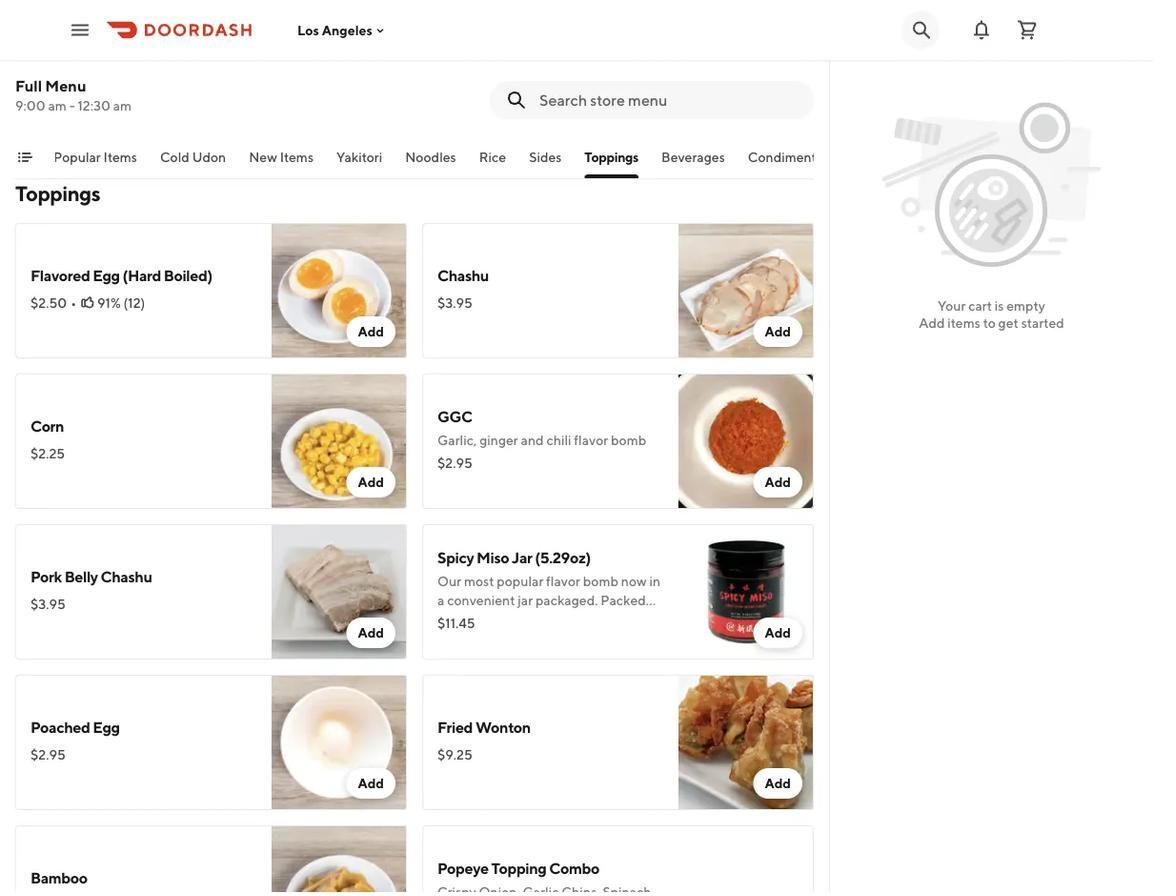 Task type: vqa. For each thing, say whether or not it's contained in the screenshot.
$1.79
no



Task type: describe. For each thing, give the bounding box(es) containing it.
show menu categories image
[[17, 150, 32, 165]]

depth
[[481, 630, 518, 646]]

umami
[[437, 630, 479, 646]]

fried wonton image
[[679, 675, 814, 810]]

add for chashu
[[765, 324, 791, 339]]

Item Search search field
[[539, 90, 799, 111]]

condiments
[[748, 149, 823, 165]]

wonton for pork
[[64, 15, 120, 33]]

popular
[[497, 573, 544, 589]]

flavor inside spicy miso jar (5.29oz) our most popular flavor bomb now in a convenient jar packaged. packed with spices, this miso blend adds an umami depth perfect for any dish.
[[546, 573, 580, 589]]

cold
[[160, 149, 190, 165]]

spicy soboro fries image
[[679, 0, 814, 126]]

$2.50
[[30, 295, 67, 311]]

popeye
[[437, 859, 489, 877]]

open menu image
[[69, 19, 91, 41]]

rice
[[479, 149, 506, 165]]

spicy
[[437, 549, 474, 567]]

pork
[[203, 40, 231, 55]]

items
[[948, 315, 981, 331]]

started
[[1021, 315, 1064, 331]]

combo
[[549, 859, 599, 877]]

poached
[[30, 718, 90, 736]]

wonton for fried
[[476, 718, 531, 736]]

0 horizontal spatial chashu
[[101, 568, 152, 586]]

chicken,
[[484, 59, 535, 74]]

$9.25
[[437, 747, 473, 762]]

add button for flavored egg (hard boiled)
[[346, 316, 396, 347]]

ggc garlic, ginger and chili flavor bomb $2.95
[[437, 407, 647, 471]]

popular items
[[53, 149, 137, 165]]

cold udon
[[160, 149, 226, 165]]

9:00
[[15, 98, 45, 113]]

yakitori
[[336, 149, 382, 165]]

notification bell image
[[970, 19, 993, 41]]

mayo
[[437, 78, 471, 93]]

pork belly chashu image
[[272, 524, 407, 660]]

noodles
[[405, 149, 456, 165]]

add for pork belly chashu
[[358, 625, 384, 640]]

12:30
[[78, 98, 110, 113]]

2 am from the left
[[113, 98, 132, 113]]

blend
[[566, 611, 601, 627]]

1 vertical spatial ground
[[499, 78, 543, 93]]

in
[[650, 573, 661, 589]]

chashu image
[[679, 223, 814, 358]]

egg for poached
[[93, 718, 120, 736]]

with inside spicy miso jar (5.29oz) our most popular flavor bomb now in a convenient jar packaged. packed with spices, this miso blend adds an umami depth perfect for any dish.
[[437, 611, 464, 627]]

-
[[69, 98, 75, 113]]

jar
[[518, 592, 533, 608]]

add button for pork belly chashu
[[346, 618, 396, 648]]

0 horizontal spatial $2.95
[[30, 747, 66, 762]]

7
[[30, 40, 38, 55]]

los angeles
[[297, 22, 373, 38]]

flavored
[[30, 266, 90, 285]]

0 vertical spatial toppings
[[585, 149, 639, 165]]

beverages button
[[661, 148, 725, 178]]

rice button
[[479, 148, 506, 178]]

jar
[[512, 549, 532, 567]]

boiled)
[[164, 266, 212, 285]]

ggc image
[[679, 374, 814, 509]]

and inside "french fries topped with seasoned ground chicken, cheese, sriracha, mayo and ground laver"
[[473, 78, 496, 93]]

a
[[437, 592, 444, 608]]

0 vertical spatial chashu
[[437, 266, 489, 285]]

popular items button
[[53, 148, 137, 178]]

poached egg
[[30, 718, 120, 736]]

get
[[998, 315, 1019, 331]]

1 vertical spatial toppings
[[15, 181, 100, 206]]

91% (12)
[[97, 295, 145, 311]]

add inside your cart is empty add items to get started
[[919, 315, 945, 331]]

your
[[938, 298, 966, 314]]

topped
[[511, 40, 556, 55]]

most
[[464, 573, 494, 589]]

$3.95 for pork belly chashu
[[30, 596, 66, 612]]

pork for pork belly chashu
[[30, 568, 62, 586]]

(hard
[[122, 266, 161, 285]]

garlic,
[[437, 432, 477, 448]]

dish.
[[612, 630, 640, 646]]

yakitori button
[[336, 148, 382, 178]]

packaged.
[[536, 592, 598, 608]]

(5.29oz)
[[535, 549, 591, 567]]

pork wonton image
[[272, 0, 407, 126]]

and inside button
[[825, 149, 848, 165]]

pork belly chashu
[[30, 568, 152, 586]]

your cart is empty add items to get started
[[919, 298, 1064, 331]]

sriracha,
[[586, 59, 637, 74]]

deep-
[[85, 40, 124, 55]]

miso
[[477, 549, 509, 567]]

add button for ggc
[[753, 467, 803, 498]]

this
[[510, 611, 532, 627]]

add for flavored egg (hard boiled)
[[358, 324, 384, 339]]

is
[[995, 298, 1004, 314]]

fried
[[124, 40, 152, 55]]

filling.
[[30, 59, 67, 74]]

with inside "french fries topped with seasoned ground chicken, cheese, sriracha, mayo and ground laver"
[[558, 40, 585, 55]]

add button for chashu
[[753, 316, 803, 347]]

cart
[[969, 298, 992, 314]]

popular
[[53, 149, 101, 165]]



Task type: locate. For each thing, give the bounding box(es) containing it.
0 horizontal spatial items
[[103, 149, 137, 165]]

corn
[[30, 417, 64, 435]]

spicy miso jar (5.29oz) image
[[679, 524, 814, 660]]

items for popular items
[[103, 149, 137, 165]]

egg right poached
[[93, 718, 120, 736]]

noodles button
[[405, 148, 456, 178]]

1 horizontal spatial ground
[[499, 78, 543, 93]]

bomb inside spicy miso jar (5.29oz) our most popular flavor bomb now in a convenient jar packaged. packed with spices, this miso blend adds an umami depth perfect for any dish.
[[583, 573, 619, 589]]

1 horizontal spatial $3.95
[[437, 295, 473, 311]]

1 vertical spatial $2.95
[[30, 747, 66, 762]]

bomb inside ggc garlic, ginger and chili flavor bomb $2.95
[[611, 432, 647, 448]]

menu
[[45, 77, 86, 95]]

add button for fried wonton
[[753, 768, 803, 799]]

and left utensils
[[825, 149, 848, 165]]

wonton up deep-
[[64, 15, 120, 33]]

items right new
[[280, 149, 314, 165]]

ground
[[437, 59, 481, 74], [499, 78, 543, 93]]

bamboo
[[30, 869, 87, 887]]

fries
[[483, 40, 509, 55]]

utensils
[[851, 149, 900, 165]]

1 horizontal spatial toppings
[[585, 149, 639, 165]]

egg for flavored
[[93, 266, 120, 285]]

0 horizontal spatial and
[[473, 78, 496, 93]]

cold udon button
[[160, 148, 226, 178]]

beverages
[[661, 149, 725, 165]]

0 vertical spatial egg
[[93, 266, 120, 285]]

pork
[[30, 15, 62, 33], [30, 568, 62, 586]]

wonton
[[64, 15, 120, 33], [476, 718, 531, 736]]

$11.45
[[437, 615, 475, 631]]

1 horizontal spatial and
[[521, 432, 544, 448]]

flavor
[[574, 432, 608, 448], [546, 573, 580, 589]]

condiments and utensils button
[[748, 148, 900, 178]]

now
[[621, 573, 647, 589]]

pork up 7
[[30, 15, 62, 33]]

$2.25
[[30, 446, 65, 461]]

packed
[[601, 592, 646, 608]]

adds
[[603, 611, 632, 627]]

pork wonton 7 pieces. deep-fried wonton pork filling. $8.45
[[30, 15, 231, 97]]

poached egg image
[[272, 675, 407, 810]]

1 vertical spatial pork
[[30, 568, 62, 586]]

$8.45
[[30, 81, 66, 97]]

0 vertical spatial $3.95
[[437, 295, 473, 311]]

add button for spicy miso jar (5.29oz)
[[753, 618, 803, 648]]

items
[[103, 149, 137, 165], [280, 149, 314, 165]]

pork left belly
[[30, 568, 62, 586]]

$2.95
[[437, 455, 473, 471], [30, 747, 66, 762]]

angeles
[[322, 22, 373, 38]]

am left "-"
[[48, 98, 67, 113]]

los angeles button
[[297, 22, 388, 38]]

with up cheese,
[[558, 40, 585, 55]]

bomb up packed
[[583, 573, 619, 589]]

0 vertical spatial with
[[558, 40, 585, 55]]

(12)
[[123, 295, 145, 311]]

and inside ggc garlic, ginger and chili flavor bomb $2.95
[[521, 432, 544, 448]]

sides
[[529, 149, 562, 165]]

add button
[[346, 316, 396, 347], [753, 316, 803, 347], [346, 467, 396, 498], [753, 467, 803, 498], [346, 618, 396, 648], [753, 618, 803, 648], [346, 768, 396, 799], [753, 768, 803, 799]]

2 egg from the top
[[93, 718, 120, 736]]

and right mayo
[[473, 78, 496, 93]]

2 vertical spatial and
[[521, 432, 544, 448]]

empty
[[1007, 298, 1046, 314]]

new items button
[[249, 148, 314, 178]]

pieces.
[[40, 40, 82, 55]]

spices,
[[467, 611, 507, 627]]

•
[[71, 295, 76, 311]]

0 vertical spatial flavor
[[574, 432, 608, 448]]

0 vertical spatial ground
[[437, 59, 481, 74]]

$2.50 •
[[30, 295, 76, 311]]

new items
[[249, 149, 314, 165]]

1 vertical spatial bomb
[[583, 573, 619, 589]]

ground down chicken,
[[499, 78, 543, 93]]

perfect
[[520, 630, 565, 646]]

1 horizontal spatial items
[[280, 149, 314, 165]]

chili
[[546, 432, 571, 448]]

add
[[919, 315, 945, 331], [358, 324, 384, 339], [765, 324, 791, 339], [358, 474, 384, 490], [765, 474, 791, 490], [358, 625, 384, 640], [765, 625, 791, 640], [358, 775, 384, 791], [765, 775, 791, 791]]

chashu
[[437, 266, 489, 285], [101, 568, 152, 586]]

$3.95
[[437, 295, 473, 311], [30, 596, 66, 612]]

1 vertical spatial with
[[437, 611, 464, 627]]

udon
[[192, 149, 226, 165]]

french
[[437, 40, 480, 55]]

1 horizontal spatial $2.95
[[437, 455, 473, 471]]

wonton inside 'pork wonton 7 pieces. deep-fried wonton pork filling. $8.45'
[[64, 15, 120, 33]]

$2.95 down garlic,
[[437, 455, 473, 471]]

and left "chili"
[[521, 432, 544, 448]]

wonton right fried
[[476, 718, 531, 736]]

1 am from the left
[[48, 98, 67, 113]]

corn image
[[272, 374, 407, 509]]

any
[[587, 630, 609, 646]]

0 items, open order cart image
[[1016, 19, 1039, 41]]

miso
[[535, 611, 563, 627]]

items right popular
[[103, 149, 137, 165]]

1 vertical spatial and
[[825, 149, 848, 165]]

flavored egg (hard boiled)
[[30, 266, 212, 285]]

ground down french
[[437, 59, 481, 74]]

1 vertical spatial flavor
[[546, 573, 580, 589]]

am
[[48, 98, 67, 113], [113, 98, 132, 113]]

add for poached egg
[[358, 775, 384, 791]]

flavor right "chili"
[[574, 432, 608, 448]]

pork for pork wonton 7 pieces. deep-fried wonton pork filling. $8.45
[[30, 15, 62, 33]]

0 horizontal spatial $3.95
[[30, 596, 66, 612]]

flavor inside ggc garlic, ginger and chili flavor bomb $2.95
[[574, 432, 608, 448]]

full menu 9:00 am - 12:30 am
[[15, 77, 132, 113]]

items for new items
[[280, 149, 314, 165]]

topping
[[491, 859, 547, 877]]

ggc
[[437, 407, 472, 426]]

0 vertical spatial wonton
[[64, 15, 120, 33]]

1 vertical spatial egg
[[93, 718, 120, 736]]

1 pork from the top
[[30, 15, 62, 33]]

0 vertical spatial bomb
[[611, 432, 647, 448]]

toppings
[[585, 149, 639, 165], [15, 181, 100, 206]]

1 egg from the top
[[93, 266, 120, 285]]

seasoned
[[587, 40, 645, 55]]

pork inside 'pork wonton 7 pieces. deep-fried wonton pork filling. $8.45'
[[30, 15, 62, 33]]

cheese,
[[537, 59, 583, 74]]

0 horizontal spatial ground
[[437, 59, 481, 74]]

91%
[[97, 295, 121, 311]]

0 vertical spatial pork
[[30, 15, 62, 33]]

laver
[[545, 78, 575, 93]]

add for fried wonton
[[765, 775, 791, 791]]

and
[[473, 78, 496, 93], [825, 149, 848, 165], [521, 432, 544, 448]]

bomb right "chili"
[[611, 432, 647, 448]]

toppings right sides
[[585, 149, 639, 165]]

egg up 91%
[[93, 266, 120, 285]]

0 horizontal spatial wonton
[[64, 15, 120, 33]]

$3.95 for chashu
[[437, 295, 473, 311]]

add button for corn
[[346, 467, 396, 498]]

spicy miso jar (5.29oz) our most popular flavor bomb now in a convenient jar packaged. packed with spices, this miso blend adds an umami depth perfect for any dish.
[[437, 549, 661, 646]]

2 pork from the top
[[30, 568, 62, 586]]

add button for poached egg
[[346, 768, 396, 799]]

0 horizontal spatial toppings
[[15, 181, 100, 206]]

$2.95 inside ggc garlic, ginger and chili flavor bomb $2.95
[[437, 455, 473, 471]]

am right 12:30
[[113, 98, 132, 113]]

new
[[249, 149, 277, 165]]

toppings down popular
[[15, 181, 100, 206]]

1 horizontal spatial wonton
[[476, 718, 531, 736]]

sides button
[[529, 148, 562, 178]]

2 items from the left
[[280, 149, 314, 165]]

flavor up "packaged."
[[546, 573, 580, 589]]

fried wonton
[[437, 718, 531, 736]]

0 horizontal spatial with
[[437, 611, 464, 627]]

add for corn
[[358, 474, 384, 490]]

with up umami
[[437, 611, 464, 627]]

ginger
[[480, 432, 518, 448]]

1 horizontal spatial am
[[113, 98, 132, 113]]

1 items from the left
[[103, 149, 137, 165]]

0 horizontal spatial am
[[48, 98, 67, 113]]

1 vertical spatial chashu
[[101, 568, 152, 586]]

full
[[15, 77, 42, 95]]

flavored egg (hard boiled) image
[[272, 223, 407, 358]]

2 horizontal spatial and
[[825, 149, 848, 165]]

for
[[568, 630, 585, 646]]

1 horizontal spatial with
[[558, 40, 585, 55]]

0 vertical spatial and
[[473, 78, 496, 93]]

0 vertical spatial $2.95
[[437, 455, 473, 471]]

1 vertical spatial wonton
[[476, 718, 531, 736]]

1 horizontal spatial chashu
[[437, 266, 489, 285]]

1 vertical spatial $3.95
[[30, 596, 66, 612]]

to
[[983, 315, 996, 331]]

french fries topped with seasoned ground chicken, cheese, sriracha, mayo and ground laver
[[437, 40, 645, 93]]

$2.95 down poached
[[30, 747, 66, 762]]

belly
[[64, 568, 98, 586]]

convenient
[[447, 592, 515, 608]]

bamboo image
[[272, 825, 407, 893]]



